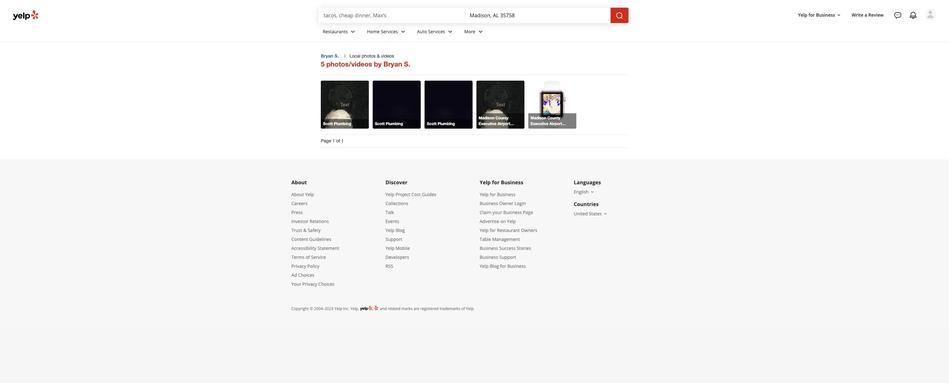 Task type: describe. For each thing, give the bounding box(es) containing it.
press link
[[292, 210, 303, 216]]

events
[[386, 219, 400, 225]]

copyright
[[292, 306, 309, 312]]

5
[[321, 60, 325, 68]]

terms of service link
[[292, 254, 326, 261]]

2 airport… from the left
[[550, 121, 566, 126]]

blog inside yelp project cost guides collections talk events yelp blog support yelp mobile developers rss
[[396, 228, 405, 234]]

1 vertical spatial yelp for business
[[480, 179, 524, 186]]

collections link
[[386, 201, 409, 207]]

auto services
[[417, 28, 445, 34]]

claim your business page link
[[480, 210, 534, 216]]

user actions element
[[794, 8, 946, 47]]

rss
[[386, 263, 394, 270]]

16 chevron down v2 image for yelp for business
[[837, 12, 842, 18]]

english
[[574, 189, 589, 195]]

5 photos/videos by bryan s.
[[321, 60, 411, 68]]

1 horizontal spatial of
[[336, 138, 340, 144]]

0 vertical spatial page
[[321, 138, 331, 144]]

16 chevron down v2 image for united states
[[604, 211, 609, 217]]

yelp burst image
[[374, 306, 379, 311]]

collections
[[386, 201, 409, 207]]

your
[[493, 210, 503, 216]]

review
[[869, 12, 885, 18]]

events link
[[386, 219, 400, 225]]

accessibility
[[292, 245, 317, 252]]

business categories element
[[318, 23, 937, 42]]

2 madison from the left
[[531, 116, 547, 120]]

write
[[852, 12, 864, 18]]

1 plumbing from the left
[[334, 121, 351, 126]]

press
[[292, 210, 303, 216]]

home services
[[367, 28, 398, 34]]

1 airport… from the left
[[498, 121, 515, 126]]

on
[[501, 219, 506, 225]]

1 madison county executive airport… from the left
[[479, 116, 515, 126]]

1 scott plumbing from the left
[[323, 121, 351, 126]]

relations
[[310, 219, 329, 225]]

guidelines
[[310, 237, 332, 243]]

photos
[[362, 53, 376, 59]]

Find text field
[[324, 12, 460, 19]]

services for home services
[[381, 28, 398, 34]]

inc.
[[343, 306, 350, 312]]

about for about yelp careers press investor relations trust & safety content guidelines accessibility statement terms of service privacy policy ad choices your privacy choices
[[292, 192, 304, 198]]

safety
[[308, 228, 321, 234]]

stories
[[517, 245, 532, 252]]

restaurants link
[[318, 23, 362, 42]]

services for auto services
[[429, 28, 445, 34]]

registered
[[421, 306, 439, 312]]

yelp,
[[351, 306, 359, 312]]

3 scott plumbing from the left
[[427, 121, 455, 126]]

owners
[[521, 228, 538, 234]]

states
[[589, 211, 602, 217]]

yelp for business link
[[480, 192, 516, 198]]

mobile
[[396, 245, 410, 252]]

login
[[515, 201, 526, 207]]

0 vertical spatial privacy
[[292, 263, 306, 270]]

messages image
[[895, 12, 902, 19]]

search image
[[616, 12, 624, 19]]

yelp blog link
[[386, 228, 405, 234]]

trust
[[292, 228, 302, 234]]

are
[[414, 306, 420, 312]]

bryan s. link
[[321, 53, 339, 59]]

about yelp careers press investor relations trust & safety content guidelines accessibility statement terms of service privacy policy ad choices your privacy choices
[[292, 192, 340, 287]]

2 scott from the left
[[375, 121, 385, 126]]

cost
[[412, 192, 421, 198]]

videos
[[381, 53, 394, 59]]

policy
[[308, 263, 320, 270]]

careers
[[292, 201, 308, 207]]

1 madison from the left
[[479, 116, 495, 120]]

yelp mobile link
[[386, 245, 410, 252]]

2 vertical spatial of
[[462, 306, 465, 312]]

ad
[[292, 272, 297, 278]]

and
[[380, 306, 387, 312]]

24 chevron down v2 image for auto services
[[447, 28, 454, 35]]

bryan s.
[[321, 53, 339, 59]]

1 horizontal spatial bryan
[[384, 60, 403, 68]]

restaurant
[[497, 228, 520, 234]]

1 county from the left
[[496, 116, 509, 120]]

none field 'find'
[[324, 12, 460, 19]]

by
[[374, 60, 382, 68]]

yelp for restaurant owners link
[[480, 228, 538, 234]]

yelp blog for business link
[[480, 263, 526, 270]]

copyright © 2004–2023 yelp inc. yelp,
[[292, 306, 359, 312]]

yelp.
[[466, 306, 475, 312]]

content
[[292, 237, 308, 243]]

1 scott from the left
[[323, 121, 333, 126]]

notifications image
[[910, 12, 918, 19]]

a
[[865, 12, 868, 18]]

support inside yelp project cost guides collections talk events yelp blog support yelp mobile developers rss
[[386, 237, 403, 243]]

2 county from the left
[[548, 116, 561, 120]]

and related marks are registered trademarks of yelp.
[[379, 306, 475, 312]]

3 scott from the left
[[427, 121, 437, 126]]

business inside yelp for business button
[[817, 12, 836, 18]]

write a review link
[[850, 9, 887, 21]]

24 chevron down v2 image for more
[[477, 28, 485, 35]]

support inside yelp for business business owner login claim your business page advertise on yelp yelp for restaurant owners table management business success stories business support yelp blog for business
[[500, 254, 517, 261]]

yelp for business button
[[796, 9, 845, 21]]

management
[[493, 237, 520, 243]]

restaurants
[[323, 28, 348, 34]]



Task type: locate. For each thing, give the bounding box(es) containing it.
languages
[[574, 179, 602, 186]]

0 horizontal spatial support
[[386, 237, 403, 243]]

for
[[809, 12, 816, 18], [492, 179, 500, 186], [490, 192, 496, 198], [490, 228, 496, 234], [501, 263, 507, 270]]

1 horizontal spatial county
[[548, 116, 561, 120]]

24 chevron down v2 image
[[349, 28, 357, 35], [477, 28, 485, 35]]

local photos & videos
[[350, 53, 394, 59]]

success
[[500, 245, 516, 252]]

24 chevron down v2 image inside more link
[[477, 28, 485, 35]]

16 chevron down v2 image
[[590, 190, 596, 195]]

& right trust in the bottom of the page
[[304, 228, 307, 234]]

table
[[480, 237, 491, 243]]

0 horizontal spatial blog
[[396, 228, 405, 234]]

talk
[[386, 210, 394, 216]]

madison
[[479, 116, 495, 120], [531, 116, 547, 120]]

1 horizontal spatial yelp for business
[[799, 12, 836, 18]]

1 horizontal spatial airport…
[[550, 121, 566, 126]]

2 horizontal spatial plumbing
[[438, 121, 455, 126]]

1 horizontal spatial madison county executive airport…
[[531, 116, 566, 126]]

1 vertical spatial choices
[[319, 281, 335, 287]]

about yelp link
[[292, 192, 314, 198]]

1 vertical spatial s.
[[404, 60, 411, 68]]

1 none field from the left
[[324, 12, 460, 19]]

yelp for business inside button
[[799, 12, 836, 18]]

privacy down terms
[[292, 263, 306, 270]]

1 horizontal spatial support
[[500, 254, 517, 261]]

0 horizontal spatial of
[[306, 254, 310, 261]]

1 horizontal spatial choices
[[319, 281, 335, 287]]

yelp
[[799, 12, 808, 18], [480, 179, 491, 186], [305, 192, 314, 198], [386, 192, 395, 198], [480, 192, 489, 198], [507, 219, 516, 225], [386, 228, 395, 234], [480, 228, 489, 234], [386, 245, 395, 252], [480, 263, 489, 270], [335, 306, 342, 312]]

1 horizontal spatial 1
[[342, 138, 344, 144]]

0 horizontal spatial choices
[[298, 272, 315, 278]]

photos/videos
[[327, 60, 372, 68]]

page inside yelp for business business owner login claim your business page advertise on yelp yelp for restaurant owners table management business success stories business support yelp blog for business
[[523, 210, 534, 216]]

guides
[[422, 192, 437, 198]]

0 vertical spatial choices
[[298, 272, 315, 278]]

none field near
[[470, 12, 606, 19]]

local
[[350, 53, 361, 59]]

0 horizontal spatial madison
[[479, 116, 495, 120]]

2004–2023
[[314, 306, 334, 312]]

your privacy choices link
[[292, 281, 335, 287]]

yelp logo image
[[360, 306, 372, 312]]

related
[[388, 306, 401, 312]]

about for about
[[292, 179, 307, 186]]

yelp for business
[[799, 12, 836, 18], [480, 179, 524, 186]]

0 horizontal spatial airport…
[[498, 121, 515, 126]]

countries
[[574, 201, 599, 208]]

support
[[386, 237, 403, 243], [500, 254, 517, 261]]

2 horizontal spatial of
[[462, 306, 465, 312]]

0 vertical spatial s.
[[335, 53, 339, 59]]

2 1 from the left
[[342, 138, 344, 144]]

24 chevron down v2 image for restaurants
[[349, 28, 357, 35]]

business support link
[[480, 254, 517, 261]]

choices down privacy policy link
[[298, 272, 315, 278]]

about inside about yelp careers press investor relations trust & safety content guidelines accessibility statement terms of service privacy policy ad choices your privacy choices
[[292, 192, 304, 198]]

ad choices link
[[292, 272, 315, 278]]

1 horizontal spatial &
[[377, 53, 380, 59]]

1 vertical spatial privacy
[[303, 281, 317, 287]]

2 scott plumbing from the left
[[375, 121, 403, 126]]

2 services from the left
[[429, 28, 445, 34]]

16 chevron down v2 image inside united states "dropdown button"
[[604, 211, 609, 217]]

1 vertical spatial bryan
[[384, 60, 403, 68]]

0 horizontal spatial &
[[304, 228, 307, 234]]

24 chevron down v2 image right more
[[477, 28, 485, 35]]

investor
[[292, 219, 309, 225]]

&
[[377, 53, 380, 59], [304, 228, 307, 234]]

rss link
[[386, 263, 394, 270]]

0 horizontal spatial executive
[[479, 121, 497, 126]]

1 vertical spatial blog
[[490, 263, 499, 270]]

2 none field from the left
[[470, 12, 606, 19]]

careers link
[[292, 201, 308, 207]]

yelp project cost guides collections talk events yelp blog support yelp mobile developers rss
[[386, 192, 437, 270]]

0 horizontal spatial plumbing
[[334, 121, 351, 126]]

yelp project cost guides link
[[386, 192, 437, 198]]

0 vertical spatial yelp for business
[[799, 12, 836, 18]]

scott
[[323, 121, 333, 126], [375, 121, 385, 126], [427, 121, 437, 126]]

24 chevron down v2 image for home services
[[400, 28, 407, 35]]

business success stories link
[[480, 245, 532, 252]]

1 horizontal spatial scott
[[375, 121, 385, 126]]

talk link
[[386, 210, 394, 216]]

1 24 chevron down v2 image from the left
[[400, 28, 407, 35]]

16 chevron down v2 image right states
[[604, 211, 609, 217]]

about up the "about yelp" "link"
[[292, 179, 307, 186]]

english button
[[574, 189, 596, 195]]

support down yelp blog link
[[386, 237, 403, 243]]

united states
[[574, 211, 602, 217]]

24 chevron down v2 image inside restaurants link
[[349, 28, 357, 35]]

1
[[333, 138, 335, 144], [342, 138, 344, 144]]

1 vertical spatial of
[[306, 254, 310, 261]]

None search field
[[319, 8, 630, 23]]

2 madison county executive airport… from the left
[[531, 116, 566, 126]]

developers
[[386, 254, 410, 261]]

advertise
[[480, 219, 500, 225]]

services
[[381, 28, 398, 34], [429, 28, 445, 34]]

service
[[311, 254, 326, 261]]

developers link
[[386, 254, 410, 261]]

0 horizontal spatial 1
[[333, 138, 335, 144]]

24 chevron down v2 image inside home services link
[[400, 28, 407, 35]]

0 horizontal spatial scott
[[323, 121, 333, 126]]

& up by
[[377, 53, 380, 59]]

1 vertical spatial 16 chevron down v2 image
[[604, 211, 609, 217]]

home services link
[[362, 23, 412, 42]]

1 about from the top
[[292, 179, 307, 186]]

1 vertical spatial page
[[523, 210, 534, 216]]

2 24 chevron down v2 image from the left
[[477, 28, 485, 35]]

1 horizontal spatial blog
[[490, 263, 499, 270]]

1 horizontal spatial none field
[[470, 12, 606, 19]]

page
[[321, 138, 331, 144], [523, 210, 534, 216]]

1 24 chevron down v2 image from the left
[[349, 28, 357, 35]]

0 horizontal spatial 16 chevron down v2 image
[[604, 211, 609, 217]]

0 vertical spatial 16 chevron down v2 image
[[837, 12, 842, 18]]

trademarks
[[440, 306, 461, 312]]

write a review
[[852, 12, 885, 18]]

privacy policy link
[[292, 263, 320, 270]]

24 chevron down v2 image right auto services
[[447, 28, 454, 35]]

0 horizontal spatial none field
[[324, 12, 460, 19]]

auto services link
[[412, 23, 460, 42]]

support down success
[[500, 254, 517, 261]]

county
[[496, 116, 509, 120], [548, 116, 561, 120]]

1 horizontal spatial 16 chevron down v2 image
[[837, 12, 842, 18]]

0 horizontal spatial page
[[321, 138, 331, 144]]

1 vertical spatial &
[[304, 228, 307, 234]]

yelp inside button
[[799, 12, 808, 18]]

table management link
[[480, 237, 520, 243]]

,
[[372, 306, 374, 312]]

0 horizontal spatial yelp for business
[[480, 179, 524, 186]]

blog up support link
[[396, 228, 405, 234]]

24 chevron down v2 image
[[400, 28, 407, 35], [447, 28, 454, 35]]

1 horizontal spatial executive
[[531, 121, 549, 126]]

investor relations link
[[292, 219, 329, 225]]

24 chevron down v2 image right "restaurants"
[[349, 28, 357, 35]]

united
[[574, 211, 588, 217]]

bryan down the videos
[[384, 60, 403, 68]]

your
[[292, 281, 301, 287]]

24 chevron down v2 image inside auto services link
[[447, 28, 454, 35]]

1 services from the left
[[381, 28, 398, 34]]

1 horizontal spatial 24 chevron down v2 image
[[477, 28, 485, 35]]

home
[[367, 28, 380, 34]]

thanks image
[[477, 81, 525, 129]]

2 horizontal spatial scott
[[427, 121, 437, 126]]

0 horizontal spatial 24 chevron down v2 image
[[349, 28, 357, 35]]

accessibility statement link
[[292, 245, 340, 252]]

0 horizontal spatial madison county executive airport…
[[479, 116, 515, 126]]

0 horizontal spatial county
[[496, 116, 509, 120]]

claim
[[480, 210, 492, 216]]

privacy down ad choices link
[[303, 281, 317, 287]]

1 1 from the left
[[333, 138, 335, 144]]

1 horizontal spatial madison
[[531, 116, 547, 120]]

business
[[817, 12, 836, 18], [501, 179, 524, 186], [497, 192, 516, 198], [480, 201, 499, 207], [504, 210, 522, 216], [480, 245, 499, 252], [480, 254, 499, 261], [508, 263, 526, 270]]

0 vertical spatial &
[[377, 53, 380, 59]]

1 horizontal spatial s.
[[404, 60, 411, 68]]

trust & safety link
[[292, 228, 321, 234]]

auto
[[417, 28, 427, 34]]

services right home
[[381, 28, 398, 34]]

about up careers link
[[292, 192, 304, 198]]

3 plumbing from the left
[[438, 121, 455, 126]]

©
[[310, 306, 313, 312]]

16 chevron down v2 image left write
[[837, 12, 842, 18]]

blog down business support link
[[490, 263, 499, 270]]

yelp inside about yelp careers press investor relations trust & safety content guidelines accessibility statement terms of service privacy policy ad choices your privacy choices
[[305, 192, 314, 198]]

0 horizontal spatial bryan
[[321, 53, 334, 59]]

0 vertical spatial blog
[[396, 228, 405, 234]]

1 horizontal spatial scott plumbing
[[375, 121, 403, 126]]

2 horizontal spatial scott plumbing
[[427, 121, 455, 126]]

more link
[[460, 23, 490, 42]]

support link
[[386, 237, 403, 243]]

terms
[[292, 254, 305, 261]]

yelp for business business owner login claim your business page advertise on yelp yelp for restaurant owners table management business success stories business support yelp blog for business
[[480, 192, 538, 270]]

0 horizontal spatial s.
[[335, 53, 339, 59]]

1 horizontal spatial 24 chevron down v2 image
[[447, 28, 454, 35]]

services right auto
[[429, 28, 445, 34]]

24 chevron down v2 image left auto
[[400, 28, 407, 35]]

2 plumbing from the left
[[386, 121, 403, 126]]

0 vertical spatial of
[[336, 138, 340, 144]]

16 chevron down v2 image
[[837, 12, 842, 18], [604, 211, 609, 217]]

0 horizontal spatial scott plumbing
[[323, 121, 351, 126]]

2 about from the top
[[292, 192, 304, 198]]

2 24 chevron down v2 image from the left
[[447, 28, 454, 35]]

content guidelines link
[[292, 237, 332, 243]]

0 vertical spatial support
[[386, 237, 403, 243]]

choices down policy
[[319, 281, 335, 287]]

bryan up 5
[[321, 53, 334, 59]]

Near text field
[[470, 12, 606, 19]]

s. right by
[[404, 60, 411, 68]]

16 chevron down v2 image inside yelp for business button
[[837, 12, 842, 18]]

& inside about yelp careers press investor relations trust & safety content guidelines accessibility statement terms of service privacy policy ad choices your privacy choices
[[304, 228, 307, 234]]

project
[[396, 192, 411, 198]]

statement
[[318, 245, 340, 252]]

0 horizontal spatial 24 chevron down v2 image
[[400, 28, 407, 35]]

None field
[[324, 12, 460, 19], [470, 12, 606, 19]]

blog inside yelp for business business owner login claim your business page advertise on yelp yelp for restaurant owners table management business success stories business support yelp blog for business
[[490, 263, 499, 270]]

s. up photos/videos
[[335, 53, 339, 59]]

business owner login link
[[480, 201, 526, 207]]

1 vertical spatial about
[[292, 192, 304, 198]]

0 vertical spatial about
[[292, 179, 307, 186]]

0 horizontal spatial services
[[381, 28, 398, 34]]

1 horizontal spatial plumbing
[[386, 121, 403, 126]]

discover
[[386, 179, 408, 186]]

page 1 of 1
[[321, 138, 344, 144]]

1 vertical spatial support
[[500, 254, 517, 261]]

of inside about yelp careers press investor relations trust & safety content guidelines accessibility statement terms of service privacy policy ad choices your privacy choices
[[306, 254, 310, 261]]

1 horizontal spatial services
[[429, 28, 445, 34]]

blog
[[396, 228, 405, 234], [490, 263, 499, 270]]

airport…
[[498, 121, 515, 126], [550, 121, 566, 126]]

0 vertical spatial bryan
[[321, 53, 334, 59]]

1 executive from the left
[[479, 121, 497, 126]]

for inside button
[[809, 12, 816, 18]]

bjord u. image
[[926, 9, 937, 20]]

choices
[[298, 272, 315, 278], [319, 281, 335, 287]]

2 executive from the left
[[531, 121, 549, 126]]

united states button
[[574, 211, 609, 217]]

1 horizontal spatial page
[[523, 210, 534, 216]]



Task type: vqa. For each thing, say whether or not it's contained in the screenshot.
the rightmost 'New'
no



